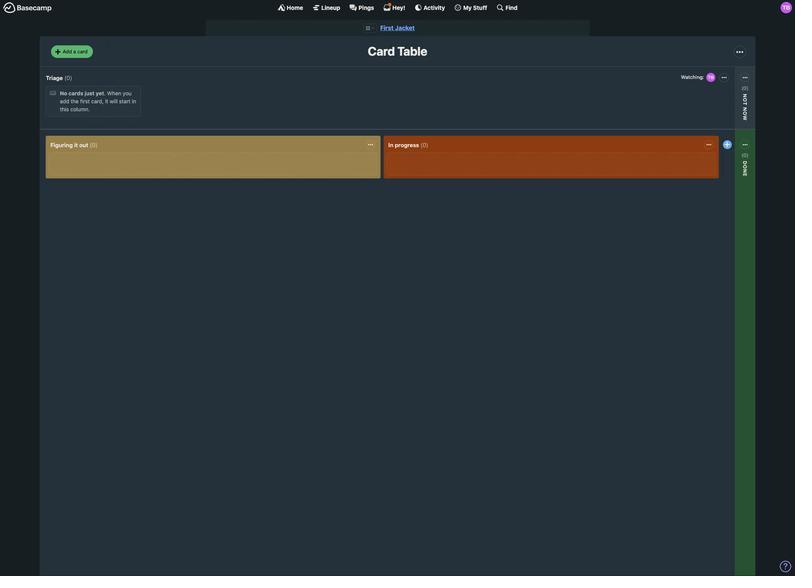 Task type: vqa. For each thing, say whether or not it's contained in the screenshot.
top THE ON
no



Task type: describe. For each thing, give the bounding box(es) containing it.
in progress (0)
[[389, 141, 429, 148]]

home
[[287, 4, 303, 11]]

stuff
[[473, 4, 488, 11]]

2 o from the top
[[743, 111, 749, 115]]

d o n e
[[743, 161, 749, 177]]

o for d o n e
[[743, 165, 749, 169]]

lineup
[[322, 4, 341, 11]]

start
[[119, 98, 131, 105]]

card,
[[91, 98, 104, 105]]

triage link
[[46, 74, 63, 81]]

d
[[743, 161, 749, 165]]

o for n o t n o w
[[743, 98, 749, 102]]

table
[[398, 44, 428, 58]]

first jacket
[[381, 24, 415, 31]]

e
[[743, 173, 749, 177]]

activity
[[424, 4, 445, 11]]

will
[[110, 98, 118, 105]]

first
[[80, 98, 90, 105]]

n
[[743, 94, 749, 98]]

card
[[368, 44, 395, 58]]

(0) right progress at top
[[421, 141, 429, 148]]

t
[[743, 102, 749, 106]]

(0) up n
[[742, 85, 749, 91]]

yet
[[96, 90, 104, 97]]

my stuff button
[[455, 4, 488, 11]]

figuring it out (0)
[[50, 141, 98, 148]]

main element
[[0, 0, 796, 15]]

hey! button
[[384, 3, 406, 11]]

lineup link
[[313, 4, 341, 11]]

(0) right out
[[90, 141, 98, 148]]

n o t n o w
[[743, 94, 749, 121]]

(0) up d
[[742, 152, 749, 158]]

when
[[107, 90, 121, 97]]

card table
[[368, 44, 428, 58]]

tyler black image
[[706, 72, 717, 83]]



Task type: locate. For each thing, give the bounding box(es) containing it.
(0)
[[64, 74, 72, 81], [742, 85, 749, 91], [90, 141, 98, 148], [421, 141, 429, 148], [742, 152, 749, 158]]

switch accounts image
[[3, 2, 52, 14]]

figuring
[[50, 141, 73, 148]]

0 horizontal spatial it
[[74, 141, 78, 148]]

o down "t"
[[743, 111, 749, 115]]

tyler black image
[[781, 2, 793, 13]]

add a card
[[63, 48, 88, 54]]

jacket
[[395, 24, 415, 31]]

first
[[381, 24, 394, 31]]

watching: left tyler black icon at the right
[[682, 74, 705, 80]]

3 o from the top
[[743, 165, 749, 169]]

in
[[389, 141, 394, 148]]

a
[[73, 48, 76, 54]]

progress
[[395, 141, 419, 148]]

no
[[60, 90, 67, 97]]

the
[[71, 98, 79, 105]]

triage
[[46, 74, 63, 81]]

n down d
[[743, 169, 749, 173]]

home link
[[278, 4, 303, 11]]

you
[[123, 90, 132, 97]]

triage (0)
[[46, 74, 72, 81]]

activity link
[[415, 4, 445, 11]]

o
[[743, 98, 749, 102], [743, 111, 749, 115], [743, 165, 749, 169]]

pings
[[359, 4, 374, 11]]

None submit
[[695, 109, 748, 119], [695, 176, 748, 186], [695, 109, 748, 119], [695, 176, 748, 186]]

card
[[77, 48, 88, 54]]

1 vertical spatial n
[[743, 169, 749, 173]]

my stuff
[[464, 4, 488, 11]]

.
[[104, 90, 106, 97]]

2 n from the top
[[743, 169, 749, 173]]

column.
[[70, 106, 90, 113]]

2 vertical spatial o
[[743, 165, 749, 169]]

in
[[132, 98, 136, 105]]

figuring it out link
[[50, 141, 88, 148]]

just
[[85, 90, 95, 97]]

watching: left d o n e
[[697, 167, 722, 174]]

0 vertical spatial it
[[105, 98, 108, 105]]

(0) right triage link
[[64, 74, 72, 81]]

add a card link
[[51, 46, 93, 58]]

add
[[63, 48, 72, 54]]

find
[[506, 4, 518, 11]]

n
[[743, 107, 749, 111], [743, 169, 749, 173]]

watching:
[[682, 74, 705, 80], [697, 167, 722, 174]]

w
[[743, 115, 749, 121]]

0 vertical spatial o
[[743, 98, 749, 102]]

1 o from the top
[[743, 98, 749, 102]]

it inside . when you add the first card, it will start in this column.
[[105, 98, 108, 105]]

first jacket link
[[381, 24, 415, 31]]

o up e
[[743, 165, 749, 169]]

0 vertical spatial n
[[743, 107, 749, 111]]

1 vertical spatial o
[[743, 111, 749, 115]]

0 vertical spatial watching:
[[682, 74, 705, 80]]

1 n from the top
[[743, 107, 749, 111]]

. when you add the first card, it will start in this column.
[[60, 90, 136, 113]]

1 vertical spatial it
[[74, 141, 78, 148]]

it left out
[[74, 141, 78, 148]]

add
[[60, 98, 69, 105]]

it
[[105, 98, 108, 105], [74, 141, 78, 148]]

it left will
[[105, 98, 108, 105]]

1 vertical spatial watching:
[[697, 167, 722, 174]]

hey!
[[393, 4, 406, 11]]

n down "t"
[[743, 107, 749, 111]]

in progress link
[[389, 141, 419, 148]]

no cards just yet
[[60, 90, 104, 97]]

out
[[79, 141, 88, 148]]

my
[[464, 4, 472, 11]]

cards
[[69, 90, 83, 97]]

find button
[[497, 4, 518, 11]]

1 horizontal spatial it
[[105, 98, 108, 105]]

o up the w
[[743, 98, 749, 102]]

pings button
[[350, 4, 374, 11]]

this
[[60, 106, 69, 113]]



